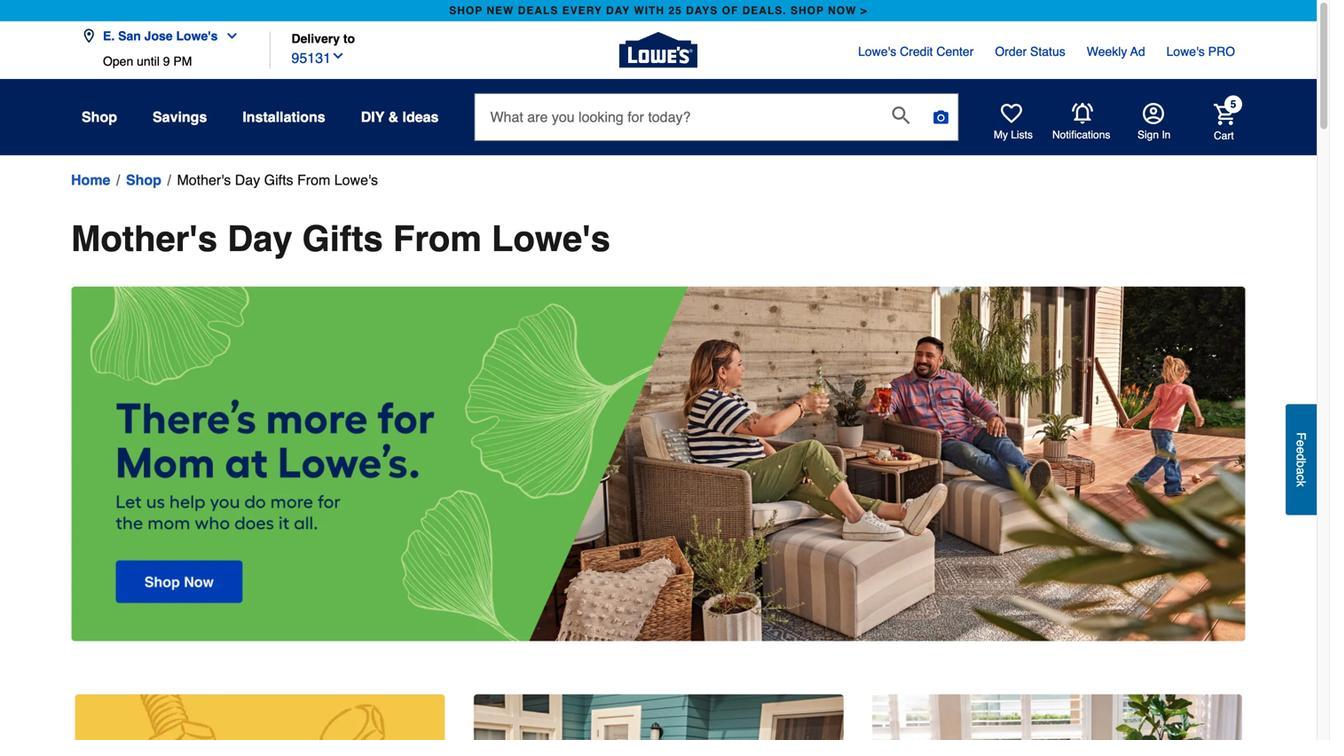 Task type: locate. For each thing, give the bounding box(es) containing it.
1 horizontal spatial chevron down image
[[331, 49, 345, 63]]

mother's right shop link
[[177, 172, 231, 188]]

shop left now in the top of the page
[[791, 4, 824, 17]]

0 vertical spatial shop
[[82, 109, 117, 125]]

diy
[[361, 109, 384, 125]]

0 vertical spatial mother's day gifts from lowe's
[[177, 172, 378, 188]]

shop button
[[82, 101, 117, 133]]

pro
[[1208, 44, 1235, 59]]

gifts
[[264, 172, 293, 188], [302, 218, 383, 259]]

new
[[487, 4, 514, 17]]

shop for shop link
[[126, 172, 161, 188]]

chevron down image
[[218, 29, 239, 43], [331, 49, 345, 63]]

order
[[995, 44, 1027, 59]]

to
[[343, 31, 355, 46]]

0 horizontal spatial from
[[297, 172, 330, 188]]

day down 'mother's day gifts from lowe's' link
[[227, 218, 292, 259]]

mother's down shop link
[[71, 218, 217, 259]]

9
[[163, 54, 170, 68]]

deals.
[[742, 4, 787, 17]]

pm
[[173, 54, 192, 68]]

1 vertical spatial shop
[[126, 172, 161, 188]]

lowe's credit center
[[858, 44, 974, 59]]

0 vertical spatial chevron down image
[[218, 29, 239, 43]]

mother's day gifts from lowe's down 'mother's day gifts from lowe's' link
[[71, 218, 610, 259]]

gifts down 'mother's day gifts from lowe's' link
[[302, 218, 383, 259]]

b
[[1294, 460, 1308, 467]]

lowe's
[[176, 29, 218, 43], [858, 44, 896, 59], [1166, 44, 1205, 59], [334, 172, 378, 188], [492, 218, 610, 259]]

1 shop from the left
[[449, 4, 483, 17]]

0 vertical spatial gifts
[[264, 172, 293, 188]]

my lists link
[[994, 103, 1033, 142]]

shop new deals every day with 25 days of deals. shop now >
[[449, 4, 868, 17]]

installations button
[[243, 101, 325, 133]]

mother's day gifts from lowe's
[[177, 172, 378, 188], [71, 218, 610, 259]]

chevron down image inside 95131 button
[[331, 49, 345, 63]]

day inside 'mother's day gifts from lowe's' link
[[235, 172, 260, 188]]

lowe's home improvement cart image
[[1214, 104, 1235, 125]]

open
[[103, 54, 133, 68]]

with
[[634, 4, 665, 17]]

1 horizontal spatial from
[[393, 218, 482, 259]]

order status
[[995, 44, 1065, 59]]

shop for shop 'button'
[[82, 109, 117, 125]]

every
[[562, 4, 602, 17]]

lowe's home improvement logo image
[[619, 11, 697, 89]]

shop link
[[126, 169, 161, 191]]

shop right home
[[126, 172, 161, 188]]

lowe's home improvement notification center image
[[1072, 103, 1093, 124]]

from
[[297, 172, 330, 188], [393, 218, 482, 259]]

day
[[235, 172, 260, 188], [227, 218, 292, 259]]

e up b
[[1294, 447, 1308, 454]]

diy & ideas
[[361, 109, 439, 125]]

deals
[[518, 4, 558, 17]]

chevron down image down to
[[331, 49, 345, 63]]

chevron down image inside e. san jose lowe's button
[[218, 29, 239, 43]]

mother's
[[177, 172, 231, 188], [71, 218, 217, 259]]

delivery
[[291, 31, 340, 46]]

1 vertical spatial gifts
[[302, 218, 383, 259]]

lowe's credit center link
[[858, 43, 974, 60]]

a
[[1294, 467, 1308, 474]]

e
[[1294, 440, 1308, 447], [1294, 447, 1308, 454]]

search image
[[892, 107, 910, 124]]

delivery to
[[291, 31, 355, 46]]

None search field
[[474, 93, 959, 157]]

home
[[71, 172, 110, 188]]

gifts down installations "button"
[[264, 172, 293, 188]]

e. san jose lowe's button
[[82, 18, 246, 54]]

0 vertical spatial day
[[235, 172, 260, 188]]

0 horizontal spatial chevron down image
[[218, 29, 239, 43]]

0 horizontal spatial shop
[[82, 109, 117, 125]]

camera image
[[932, 108, 950, 126]]

shop
[[82, 109, 117, 125], [126, 172, 161, 188]]

lowe's home improvement account image
[[1143, 103, 1164, 124]]

installations
[[243, 109, 325, 125]]

shop down open
[[82, 109, 117, 125]]

0 vertical spatial from
[[297, 172, 330, 188]]

weekly ad link
[[1087, 43, 1145, 60]]

a woman adjusting the pedals on an echelon stationary bike. image
[[872, 694, 1242, 740]]

mother's day gifts from lowe's down installations "button"
[[177, 172, 378, 188]]

home link
[[71, 169, 110, 191]]

shop left new
[[449, 4, 483, 17]]

day
[[606, 4, 630, 17]]

2 shop from the left
[[791, 4, 824, 17]]

savings button
[[153, 101, 207, 133]]

0 horizontal spatial shop
[[449, 4, 483, 17]]

5
[[1230, 98, 1236, 110]]

in
[[1162, 129, 1171, 141]]

day down installations "button"
[[235, 172, 260, 188]]

e up 'd'
[[1294, 440, 1308, 447]]

1 horizontal spatial shop
[[791, 4, 824, 17]]

1 vertical spatial chevron down image
[[331, 49, 345, 63]]

days
[[686, 4, 718, 17]]

&
[[388, 109, 398, 125]]

e. san jose lowe's
[[103, 29, 218, 43]]

0 horizontal spatial gifts
[[264, 172, 293, 188]]

1 horizontal spatial shop
[[126, 172, 161, 188]]

1 horizontal spatial gifts
[[302, 218, 383, 259]]

credit
[[900, 44, 933, 59]]

1 vertical spatial from
[[393, 218, 482, 259]]

shop
[[449, 4, 483, 17], [791, 4, 824, 17]]

1 e from the top
[[1294, 440, 1308, 447]]

chevron down image right jose
[[218, 29, 239, 43]]

2 e from the top
[[1294, 447, 1308, 454]]

k
[[1294, 481, 1308, 487]]

sign
[[1138, 129, 1159, 141]]



Task type: describe. For each thing, give the bounding box(es) containing it.
0 vertical spatial mother's
[[177, 172, 231, 188]]

weekly ad
[[1087, 44, 1145, 59]]

95131
[[291, 50, 331, 66]]

san
[[118, 29, 141, 43]]

order status link
[[995, 43, 1065, 60]]

my
[[994, 129, 1008, 141]]

d
[[1294, 454, 1308, 460]]

my lists
[[994, 129, 1033, 141]]

cart
[[1214, 129, 1234, 142]]

sign in
[[1138, 129, 1171, 141]]

weekly
[[1087, 44, 1127, 59]]

savings
[[153, 109, 207, 125]]

until
[[137, 54, 160, 68]]

open until 9 pm
[[103, 54, 192, 68]]

95131 button
[[291, 46, 345, 69]]

diy & ideas button
[[361, 101, 439, 133]]

mom makes things happen. image
[[75, 694, 445, 740]]

1 vertical spatial day
[[227, 218, 292, 259]]

sign in button
[[1138, 103, 1171, 142]]

e.
[[103, 29, 115, 43]]

f e e d b a c k button
[[1286, 404, 1317, 515]]

lowe's pro
[[1166, 44, 1235, 59]]

ideas
[[402, 109, 439, 125]]

c
[[1294, 474, 1308, 481]]

a mom watching her 2 sons playing on a backyard patio. image
[[473, 694, 844, 740]]

shop new deals every day with 25 days of deals. shop now > link
[[446, 0, 871, 21]]

lowe's pro link
[[1166, 43, 1235, 60]]

lowe's inside button
[[176, 29, 218, 43]]

lists
[[1011, 129, 1033, 141]]

>
[[860, 4, 868, 17]]

lowe's home improvement lists image
[[1001, 103, 1022, 124]]

25
[[668, 4, 682, 17]]

of
[[722, 4, 739, 17]]

now
[[828, 4, 857, 17]]

f e e d b a c k
[[1294, 432, 1308, 487]]

center
[[936, 44, 974, 59]]

mother's day gifts from lowe's link
[[177, 169, 378, 191]]

1 vertical spatial mother's day gifts from lowe's
[[71, 218, 610, 259]]

f
[[1294, 432, 1308, 440]]

ad
[[1130, 44, 1145, 59]]

there's more for mom at lowe's. let us help you do more for the mom who does it all. image
[[71, 287, 1246, 641]]

jose
[[144, 29, 173, 43]]

notifications
[[1052, 129, 1110, 141]]

Search Query text field
[[475, 94, 878, 140]]

location image
[[82, 29, 96, 43]]

1 vertical spatial mother's
[[71, 218, 217, 259]]

status
[[1030, 44, 1065, 59]]



Task type: vqa. For each thing, say whether or not it's contained in the screenshot.
are within the are equipped with sensors that can determine whether you're home or away and can adjust the temperature accordingly with
no



